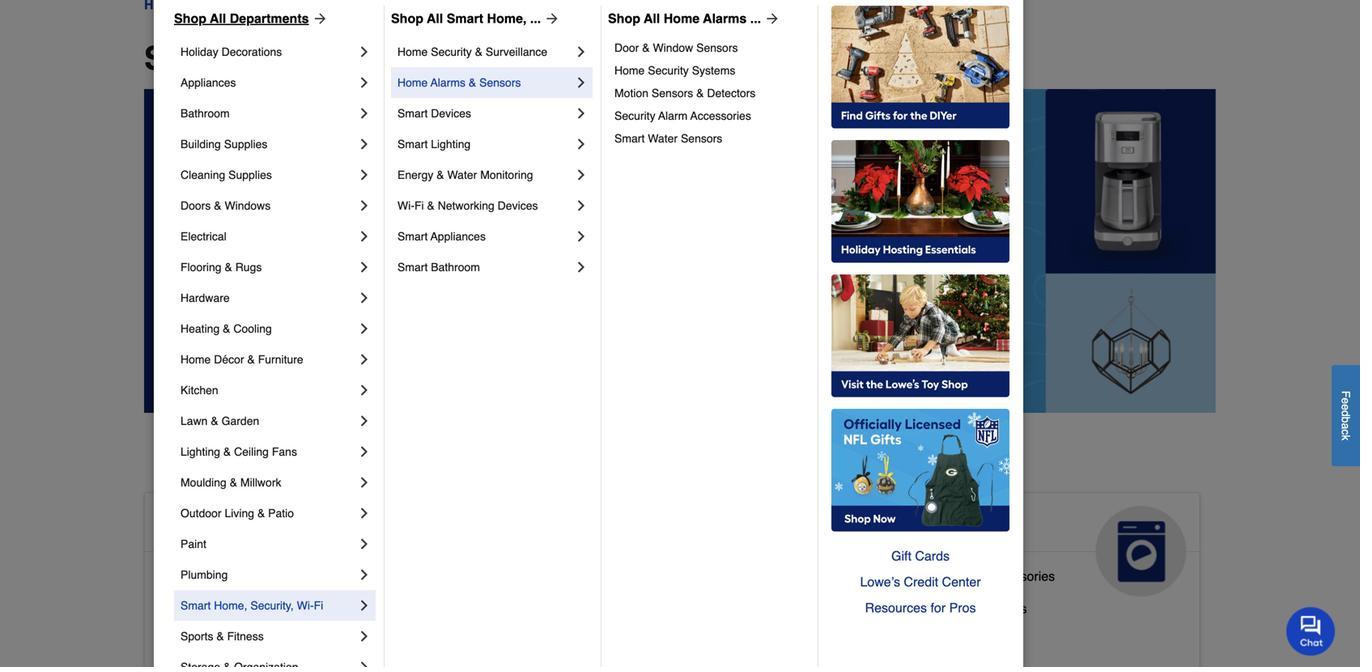 Task type: describe. For each thing, give the bounding box(es) containing it.
hardware
[[181, 292, 230, 305]]

pet inside pet beds, houses, & furniture link
[[519, 627, 538, 642]]

departments for shop all departments
[[230, 11, 309, 26]]

chevron right image for outdoor living & patio
[[356, 505, 373, 522]]

accessible home link
[[145, 493, 478, 597]]

smart for smart bathroom
[[398, 261, 428, 274]]

appliance
[[880, 569, 937, 584]]

& up "smart appliances"
[[427, 199, 435, 212]]

animal
[[519, 513, 594, 539]]

shop all departments
[[174, 11, 309, 26]]

doors & windows
[[181, 199, 271, 212]]

home inside home security & surveillance link
[[398, 45, 428, 58]]

chevron right image for appliances
[[356, 75, 373, 91]]

enjoy savings year-round. no matter what you're shopping for, find what you need at a great price. image
[[144, 89, 1217, 413]]

1 vertical spatial lighting
[[181, 445, 220, 458]]

systems
[[692, 64, 736, 77]]

electrical link
[[181, 221, 356, 252]]

& left ceiling at the left of page
[[223, 445, 231, 458]]

beds,
[[542, 627, 575, 642]]

accessible bedroom
[[158, 601, 276, 616]]

chevron right image for home security & surveillance
[[573, 44, 590, 60]]

lighting & ceiling fans
[[181, 445, 297, 458]]

chevron right image for bathroom
[[356, 105, 373, 121]]

smart bathroom
[[398, 261, 480, 274]]

0 horizontal spatial appliances link
[[181, 67, 356, 98]]

decorations
[[222, 45, 282, 58]]

chevron right image for lighting & ceiling fans
[[356, 444, 373, 460]]

chevron right image for lawn & garden
[[356, 413, 373, 429]]

resources for pros
[[865, 601, 976, 616]]

detectors
[[707, 87, 756, 100]]

accessible for accessible home
[[158, 513, 276, 539]]

chevron right image for smart devices
[[573, 105, 590, 121]]

home inside accessible home link
[[283, 513, 346, 539]]

doors
[[181, 199, 211, 212]]

center
[[942, 575, 981, 590]]

smart for smart home, security, wi-fi
[[181, 599, 211, 612]]

arrow right image for shop all departments
[[309, 11, 328, 27]]

wi-fi & networking devices link
[[398, 190, 573, 221]]

smart for smart devices
[[398, 107, 428, 120]]

energy
[[398, 168, 434, 181]]

a
[[1340, 423, 1353, 429]]

arrow right image for shop all home alarms ...
[[761, 11, 781, 27]]

... for shop all smart home, ...
[[530, 11, 541, 26]]

all down shop all departments link
[[234, 40, 274, 77]]

chat invite button image
[[1287, 607, 1336, 656]]

1 horizontal spatial lighting
[[431, 138, 471, 151]]

pet beds, houses, & furniture link
[[519, 624, 694, 656]]

chevron right image for kitchen
[[356, 382, 373, 398]]

chevron right image for heating & cooling
[[356, 321, 373, 337]]

1 horizontal spatial wi-
[[398, 199, 415, 212]]

smart water sensors
[[615, 132, 723, 145]]

& inside animal & pet care
[[601, 513, 617, 539]]

chevron right image for cleaning supplies
[[356, 167, 373, 183]]

holiday
[[181, 45, 218, 58]]

officially licensed n f l gifts. shop now. image
[[832, 409, 1010, 532]]

resources for pros link
[[832, 595, 1010, 621]]

smart appliances link
[[398, 221, 573, 252]]

plumbing link
[[181, 560, 356, 590]]

energy & water monitoring
[[398, 168, 533, 181]]

smart devices
[[398, 107, 471, 120]]

security,
[[251, 599, 294, 612]]

smart for smart appliances
[[398, 230, 428, 243]]

chevron right image for energy & water monitoring
[[573, 167, 590, 183]]

home security & surveillance link
[[398, 36, 573, 67]]

arrow right image for shop all smart home, ...
[[541, 11, 561, 27]]

1 e from the top
[[1340, 398, 1353, 404]]

& up security alarm accessories link
[[697, 87, 704, 100]]

1 horizontal spatial devices
[[498, 199, 538, 212]]

moulding
[[181, 476, 227, 489]]

chevron right image for holiday decorations
[[356, 44, 373, 60]]

surveillance
[[486, 45, 548, 58]]

smart home, security, wi-fi
[[181, 599, 323, 612]]

heating & cooling
[[181, 322, 272, 335]]

accessible for accessible bathroom
[[158, 569, 220, 584]]

chevron right image for building supplies
[[356, 136, 373, 152]]

0 vertical spatial furniture
[[258, 353, 304, 366]]

gift
[[892, 549, 912, 564]]

home security & surveillance
[[398, 45, 548, 58]]

1 horizontal spatial alarms
[[703, 11, 747, 26]]

kitchen
[[181, 384, 218, 397]]

hardware link
[[181, 283, 356, 313]]

home security systems
[[615, 64, 736, 77]]

& down accessible bedroom link
[[217, 630, 224, 643]]

outdoor
[[181, 507, 222, 520]]

chevron right image for home décor & furniture
[[356, 352, 373, 368]]

& left pros
[[939, 601, 947, 616]]

smart for smart water sensors
[[615, 132, 645, 145]]

décor
[[214, 353, 244, 366]]

houses,
[[579, 627, 626, 642]]

beverage & wine chillers
[[880, 601, 1027, 616]]

accessories inside appliance parts & accessories link
[[986, 569, 1055, 584]]

shop all home alarms ...
[[608, 11, 761, 26]]

k
[[1340, 435, 1353, 441]]

holiday decorations link
[[181, 36, 356, 67]]

chevron right image for paint
[[356, 536, 373, 552]]

lawn & garden link
[[181, 406, 356, 437]]

d
[[1340, 410, 1353, 417]]

smart lighting
[[398, 138, 471, 151]]

home inside accessible entry & home link
[[270, 634, 304, 649]]

parts
[[940, 569, 971, 584]]

... for shop all home alarms ...
[[751, 11, 761, 26]]

chevron right image for sports & fitness
[[356, 629, 373, 645]]

shop all smart home, ... link
[[391, 9, 561, 28]]

1 horizontal spatial furniture
[[642, 627, 694, 642]]

garden
[[222, 415, 259, 428]]

c
[[1340, 429, 1353, 435]]

& right parts
[[974, 569, 983, 584]]

all for departments
[[210, 11, 226, 26]]

pros
[[950, 601, 976, 616]]

supplies for livestock supplies
[[576, 595, 626, 610]]

moulding & millwork link
[[181, 467, 356, 498]]

security for systems
[[648, 64, 689, 77]]

cleaning supplies
[[181, 168, 272, 181]]

& right doors
[[214, 199, 222, 212]]

heating
[[181, 322, 220, 335]]

smart bathroom link
[[398, 252, 573, 283]]

livestock
[[519, 595, 573, 610]]

0 horizontal spatial fi
[[314, 599, 323, 612]]

chevron right image for hardware
[[356, 290, 373, 306]]

wi-fi & networking devices
[[398, 199, 538, 212]]

smart lighting link
[[398, 129, 573, 160]]

outdoor living & patio
[[181, 507, 294, 520]]

building supplies link
[[181, 129, 356, 160]]

security for &
[[431, 45, 472, 58]]

& inside 'link'
[[211, 415, 218, 428]]

chevron right image for plumbing
[[356, 567, 373, 583]]

lawn & garden
[[181, 415, 259, 428]]

motion sensors & detectors
[[615, 87, 756, 100]]

bathroom for smart bathroom
[[431, 261, 480, 274]]

1 horizontal spatial home,
[[487, 11, 527, 26]]

millwork
[[240, 476, 281, 489]]

sports
[[181, 630, 213, 643]]

accessible for accessible bedroom
[[158, 601, 220, 616]]

1 vertical spatial alarms
[[431, 76, 466, 89]]

1 vertical spatial appliances
[[431, 230, 486, 243]]

& up home alarms & sensors link
[[475, 45, 483, 58]]

chevron right image for smart appliances
[[573, 228, 590, 245]]

shop all departments link
[[174, 9, 328, 28]]



Task type: locate. For each thing, give the bounding box(es) containing it.
moulding & millwork
[[181, 476, 281, 489]]

chevron right image for electrical
[[356, 228, 373, 245]]

& right entry
[[257, 634, 266, 649]]

departments
[[230, 11, 309, 26], [283, 40, 481, 77]]

appliances up cards
[[880, 513, 1001, 539]]

all for smart
[[427, 11, 443, 26]]

& right décor
[[247, 353, 255, 366]]

1 vertical spatial wi-
[[297, 599, 314, 612]]

shop for shop all home alarms ...
[[608, 11, 641, 26]]

1 horizontal spatial appliances link
[[867, 493, 1200, 597]]

1 shop from the left
[[174, 11, 207, 26]]

& right door
[[642, 41, 650, 54]]

for
[[931, 601, 946, 616]]

all up holiday decorations
[[210, 11, 226, 26]]

alarms up 'door & window sensors' link
[[703, 11, 747, 26]]

appliance parts & accessories link
[[880, 565, 1055, 598]]

supplies for cleaning supplies
[[229, 168, 272, 181]]

accessible home
[[158, 513, 346, 539]]

security down window
[[648, 64, 689, 77]]

appliances link up chillers
[[867, 493, 1200, 597]]

visit the lowe's toy shop. image
[[832, 275, 1010, 398]]

appliances down holiday
[[181, 76, 236, 89]]

home, down accessible bathroom link
[[214, 599, 247, 612]]

door & window sensors
[[615, 41, 738, 54]]

devices down monitoring
[[498, 199, 538, 212]]

appliances link down decorations
[[181, 67, 356, 98]]

living
[[225, 507, 254, 520]]

fi right security,
[[314, 599, 323, 612]]

0 vertical spatial appliances link
[[181, 67, 356, 98]]

shop
[[174, 11, 207, 26], [391, 11, 424, 26], [608, 11, 641, 26]]

water up networking
[[447, 168, 477, 181]]

smart home, security, wi-fi link
[[181, 590, 356, 621]]

3 shop from the left
[[608, 11, 641, 26]]

0 horizontal spatial wi-
[[297, 599, 314, 612]]

0 vertical spatial alarms
[[703, 11, 747, 26]]

1 vertical spatial departments
[[283, 40, 481, 77]]

home
[[664, 11, 700, 26], [398, 45, 428, 58], [615, 64, 645, 77], [398, 76, 428, 89], [181, 353, 211, 366], [283, 513, 346, 539], [270, 634, 304, 649]]

2 vertical spatial supplies
[[576, 595, 626, 610]]

chevron right image for smart home, security, wi-fi
[[356, 598, 373, 614]]

smart up smart bathroom
[[398, 230, 428, 243]]

shop up the home security & surveillance
[[391, 11, 424, 26]]

0 vertical spatial accessories
[[691, 109, 752, 122]]

security down motion
[[615, 109, 656, 122]]

e up d
[[1340, 398, 1353, 404]]

energy & water monitoring link
[[398, 160, 573, 190]]

sports & fitness
[[181, 630, 264, 643]]

credit
[[904, 575, 939, 590]]

4 accessible from the top
[[158, 634, 220, 649]]

accessories
[[691, 109, 752, 122], [986, 569, 1055, 584]]

1 vertical spatial supplies
[[229, 168, 272, 181]]

sports & fitness link
[[181, 621, 356, 652]]

gift cards
[[892, 549, 950, 564]]

wi- down energy
[[398, 199, 415, 212]]

home décor & furniture
[[181, 353, 304, 366]]

smart down motion
[[615, 132, 645, 145]]

0 vertical spatial water
[[648, 132, 678, 145]]

appliances image
[[1096, 506, 1187, 597]]

1 vertical spatial appliances link
[[867, 493, 1200, 597]]

1 arrow right image from the left
[[309, 11, 328, 27]]

departments up holiday decorations link
[[230, 11, 309, 26]]

beverage & wine chillers link
[[880, 598, 1027, 630]]

appliances down networking
[[431, 230, 486, 243]]

0 vertical spatial security
[[431, 45, 472, 58]]

flooring
[[181, 261, 222, 274]]

shop for shop all smart home, ...
[[391, 11, 424, 26]]

& right energy
[[437, 168, 444, 181]]

lighting up energy & water monitoring
[[431, 138, 471, 151]]

kitchen link
[[181, 375, 356, 406]]

supplies up houses,
[[576, 595, 626, 610]]

smart water sensors link
[[615, 127, 807, 150]]

holiday hosting essentials. image
[[832, 140, 1010, 263]]

accessible bathroom
[[158, 569, 280, 584]]

accessible bathroom link
[[158, 565, 280, 598]]

security alarm accessories link
[[615, 104, 807, 127]]

security alarm accessories
[[615, 109, 752, 122]]

0 vertical spatial departments
[[230, 11, 309, 26]]

0 vertical spatial lighting
[[431, 138, 471, 151]]

accessible for accessible entry & home
[[158, 634, 220, 649]]

0 horizontal spatial furniture
[[258, 353, 304, 366]]

accessible entry & home
[[158, 634, 304, 649]]

devices inside "link"
[[431, 107, 471, 120]]

arrow right image
[[309, 11, 328, 27], [541, 11, 561, 27], [761, 11, 781, 27]]

0 vertical spatial wi-
[[398, 199, 415, 212]]

& left millwork
[[230, 476, 237, 489]]

resources
[[865, 601, 927, 616]]

supplies up cleaning supplies
[[224, 138, 268, 151]]

home inside shop all home alarms ... link
[[664, 11, 700, 26]]

window
[[653, 41, 694, 54]]

care
[[519, 539, 569, 564]]

smart down "smart appliances"
[[398, 261, 428, 274]]

paint link
[[181, 529, 356, 560]]

sensors down home security & surveillance link
[[480, 76, 521, 89]]

motion sensors & detectors link
[[615, 82, 807, 104]]

arrow right image inside shop all departments link
[[309, 11, 328, 27]]

0 vertical spatial home,
[[487, 11, 527, 26]]

0 horizontal spatial arrow right image
[[309, 11, 328, 27]]

bathroom down "smart appliances"
[[431, 261, 480, 274]]

1 vertical spatial fi
[[314, 599, 323, 612]]

pet
[[623, 513, 659, 539], [519, 627, 538, 642]]

& left patio
[[258, 507, 265, 520]]

bathroom for accessible bathroom
[[223, 569, 280, 584]]

bedroom
[[223, 601, 276, 616]]

shop up holiday
[[174, 11, 207, 26]]

1 vertical spatial security
[[648, 64, 689, 77]]

supplies up "windows"
[[229, 168, 272, 181]]

alarm
[[659, 109, 688, 122]]

appliance parts & accessories
[[880, 569, 1055, 584]]

1 horizontal spatial ...
[[751, 11, 761, 26]]

2 accessible from the top
[[158, 569, 220, 584]]

security up home alarms & sensors
[[431, 45, 472, 58]]

cards
[[916, 549, 950, 564]]

all for home
[[644, 11, 660, 26]]

smart for smart lighting
[[398, 138, 428, 151]]

bathroom link
[[181, 98, 356, 129]]

smart inside "link"
[[398, 107, 428, 120]]

water
[[648, 132, 678, 145], [447, 168, 477, 181]]

devices down home alarms & sensors
[[431, 107, 471, 120]]

smart up the home security & surveillance
[[447, 11, 484, 26]]

pet inside animal & pet care
[[623, 513, 659, 539]]

... up surveillance
[[530, 11, 541, 26]]

patio
[[268, 507, 294, 520]]

2 horizontal spatial appliances
[[880, 513, 1001, 539]]

2 arrow right image from the left
[[541, 11, 561, 27]]

0 horizontal spatial pet
[[519, 627, 538, 642]]

0 horizontal spatial devices
[[431, 107, 471, 120]]

furniture down heating & cooling link
[[258, 353, 304, 366]]

shop all departments
[[144, 40, 481, 77]]

chillers
[[984, 601, 1027, 616]]

1 horizontal spatial accessories
[[986, 569, 1055, 584]]

departments for shop all departments
[[283, 40, 481, 77]]

all up window
[[644, 11, 660, 26]]

0 horizontal spatial accessories
[[691, 109, 752, 122]]

1 vertical spatial home,
[[214, 599, 247, 612]]

1 vertical spatial water
[[447, 168, 477, 181]]

f
[[1340, 391, 1353, 398]]

smart up "sports" at the bottom
[[181, 599, 211, 612]]

& left the cooling
[[223, 322, 230, 335]]

0 horizontal spatial shop
[[174, 11, 207, 26]]

1 vertical spatial accessories
[[986, 569, 1055, 584]]

chevron right image
[[356, 105, 373, 121], [573, 105, 590, 121], [356, 167, 373, 183], [356, 228, 373, 245], [573, 228, 590, 245], [356, 259, 373, 275], [573, 259, 590, 275], [356, 352, 373, 368], [356, 475, 373, 491], [356, 505, 373, 522], [356, 536, 373, 552], [356, 567, 373, 583], [356, 629, 373, 645]]

smart
[[447, 11, 484, 26], [398, 107, 428, 120], [615, 132, 645, 145], [398, 138, 428, 151], [398, 230, 428, 243], [398, 261, 428, 274], [181, 599, 211, 612]]

f e e d b a c k button
[[1332, 365, 1361, 466]]

0 horizontal spatial appliances
[[181, 76, 236, 89]]

smart devices link
[[398, 98, 573, 129]]

fans
[[272, 445, 297, 458]]

chevron right image
[[356, 44, 373, 60], [573, 44, 590, 60], [356, 75, 373, 91], [573, 75, 590, 91], [356, 136, 373, 152], [573, 136, 590, 152], [573, 167, 590, 183], [356, 198, 373, 214], [573, 198, 590, 214], [356, 290, 373, 306], [356, 321, 373, 337], [356, 382, 373, 398], [356, 413, 373, 429], [356, 444, 373, 460], [356, 598, 373, 614], [356, 659, 373, 667]]

& down the home security & surveillance
[[469, 76, 476, 89]]

smart up smart lighting at the top of the page
[[398, 107, 428, 120]]

& right the lawn
[[211, 415, 218, 428]]

chevron right image for moulding & millwork
[[356, 475, 373, 491]]

monitoring
[[480, 168, 533, 181]]

smart up energy
[[398, 138, 428, 151]]

2 vertical spatial security
[[615, 109, 656, 122]]

chevron right image for smart bathroom
[[573, 259, 590, 275]]

beverage
[[880, 601, 935, 616]]

1 accessible from the top
[[158, 513, 276, 539]]

animal & pet care image
[[736, 506, 826, 597]]

0 vertical spatial bathroom
[[181, 107, 230, 120]]

accessories up chillers
[[986, 569, 1055, 584]]

find gifts for the diyer. image
[[832, 6, 1010, 129]]

0 vertical spatial appliances
[[181, 76, 236, 89]]

fi down energy
[[415, 199, 424, 212]]

0 horizontal spatial lighting
[[181, 445, 220, 458]]

doors & windows link
[[181, 190, 356, 221]]

... up 'door & window sensors' link
[[751, 11, 761, 26]]

home alarms & sensors
[[398, 76, 521, 89]]

2 ... from the left
[[751, 11, 761, 26]]

arrow right image inside shop all home alarms ... link
[[761, 11, 781, 27]]

home, up surveillance
[[487, 11, 527, 26]]

3 accessible from the top
[[158, 601, 220, 616]]

flooring & rugs link
[[181, 252, 356, 283]]

building supplies
[[181, 138, 268, 151]]

sensors down security alarm accessories link
[[681, 132, 723, 145]]

accessible home image
[[375, 506, 465, 597]]

sensors inside motion sensors & detectors link
[[652, 87, 694, 100]]

1 vertical spatial bathroom
[[431, 261, 480, 274]]

2 shop from the left
[[391, 11, 424, 26]]

sensors up alarm
[[652, 87, 694, 100]]

0 vertical spatial devices
[[431, 107, 471, 120]]

3 arrow right image from the left
[[761, 11, 781, 27]]

& inside "link"
[[258, 507, 265, 520]]

1 horizontal spatial pet
[[623, 513, 659, 539]]

1 vertical spatial furniture
[[642, 627, 694, 642]]

animal & pet care link
[[506, 493, 839, 597]]

0 vertical spatial supplies
[[224, 138, 268, 151]]

shop
[[144, 40, 225, 77]]

home décor & furniture link
[[181, 344, 356, 375]]

1 ... from the left
[[530, 11, 541, 26]]

furniture
[[258, 353, 304, 366], [642, 627, 694, 642]]

chevron right image for smart lighting
[[573, 136, 590, 152]]

& right animal at left bottom
[[601, 513, 617, 539]]

home alarms & sensors link
[[398, 67, 573, 98]]

chevron right image for wi-fi & networking devices
[[573, 198, 590, 214]]

home security systems link
[[615, 59, 807, 82]]

alarms up smart devices
[[431, 76, 466, 89]]

1 horizontal spatial water
[[648, 132, 678, 145]]

chevron right image for doors & windows
[[356, 198, 373, 214]]

arrow right image up surveillance
[[541, 11, 561, 27]]

fi
[[415, 199, 424, 212], [314, 599, 323, 612]]

chevron right image for flooring & rugs
[[356, 259, 373, 275]]

networking
[[438, 199, 495, 212]]

cleaning supplies link
[[181, 160, 356, 190]]

fitness
[[227, 630, 264, 643]]

arrow right image up 'door & window sensors' link
[[761, 11, 781, 27]]

2 e from the top
[[1340, 404, 1353, 410]]

paint
[[181, 538, 206, 551]]

2 horizontal spatial arrow right image
[[761, 11, 781, 27]]

0 vertical spatial fi
[[415, 199, 424, 212]]

supplies for building supplies
[[224, 138, 268, 151]]

sensors inside 'door & window sensors' link
[[697, 41, 738, 54]]

entry
[[223, 634, 254, 649]]

smart appliances
[[398, 230, 486, 243]]

wi-
[[398, 199, 415, 212], [297, 599, 314, 612]]

home inside home security systems link
[[615, 64, 645, 77]]

wi- right security,
[[297, 599, 314, 612]]

livestock supplies link
[[519, 591, 626, 624]]

shop up door
[[608, 11, 641, 26]]

1 horizontal spatial shop
[[391, 11, 424, 26]]

arrow right image up shop all departments
[[309, 11, 328, 27]]

chevron right image for home alarms & sensors
[[573, 75, 590, 91]]

0 vertical spatial pet
[[623, 513, 659, 539]]

1 vertical spatial pet
[[519, 627, 538, 642]]

water down alarm
[[648, 132, 678, 145]]

devices
[[431, 107, 471, 120], [498, 199, 538, 212]]

sensors inside home alarms & sensors link
[[480, 76, 521, 89]]

2 vertical spatial appliances
[[880, 513, 1001, 539]]

home inside home alarms & sensors link
[[398, 76, 428, 89]]

rugs
[[235, 261, 262, 274]]

& left rugs
[[225, 261, 232, 274]]

1 horizontal spatial fi
[[415, 199, 424, 212]]

0 horizontal spatial home,
[[214, 599, 247, 612]]

shop for shop all departments
[[174, 11, 207, 26]]

2 horizontal spatial shop
[[608, 11, 641, 26]]

sensors up systems
[[697, 41, 738, 54]]

all up the home security & surveillance
[[427, 11, 443, 26]]

e up b
[[1340, 404, 1353, 410]]

2 vertical spatial bathroom
[[223, 569, 280, 584]]

flooring & rugs
[[181, 261, 262, 274]]

furniture right houses,
[[642, 627, 694, 642]]

1 horizontal spatial arrow right image
[[541, 11, 561, 27]]

0 horizontal spatial ...
[[530, 11, 541, 26]]

accessories inside security alarm accessories link
[[691, 109, 752, 122]]

accessories down motion sensors & detectors link in the top of the page
[[691, 109, 752, 122]]

arrow right image inside shop all smart home, ... link
[[541, 11, 561, 27]]

lighting
[[431, 138, 471, 151], [181, 445, 220, 458]]

1 horizontal spatial appliances
[[431, 230, 486, 243]]

1 vertical spatial devices
[[498, 199, 538, 212]]

door
[[615, 41, 639, 54]]

departments up smart devices
[[283, 40, 481, 77]]

lighting up 'moulding'
[[181, 445, 220, 458]]

home inside home décor & furniture link
[[181, 353, 211, 366]]

bathroom up the building
[[181, 107, 230, 120]]

f e e d b a c k
[[1340, 391, 1353, 441]]

0 horizontal spatial water
[[447, 168, 477, 181]]

bathroom up smart home, security, wi-fi
[[223, 569, 280, 584]]

sensors inside smart water sensors link
[[681, 132, 723, 145]]

0 horizontal spatial alarms
[[431, 76, 466, 89]]

& right houses,
[[630, 627, 638, 642]]



Task type: vqa. For each thing, say whether or not it's contained in the screenshot.
bottommost accessories
yes



